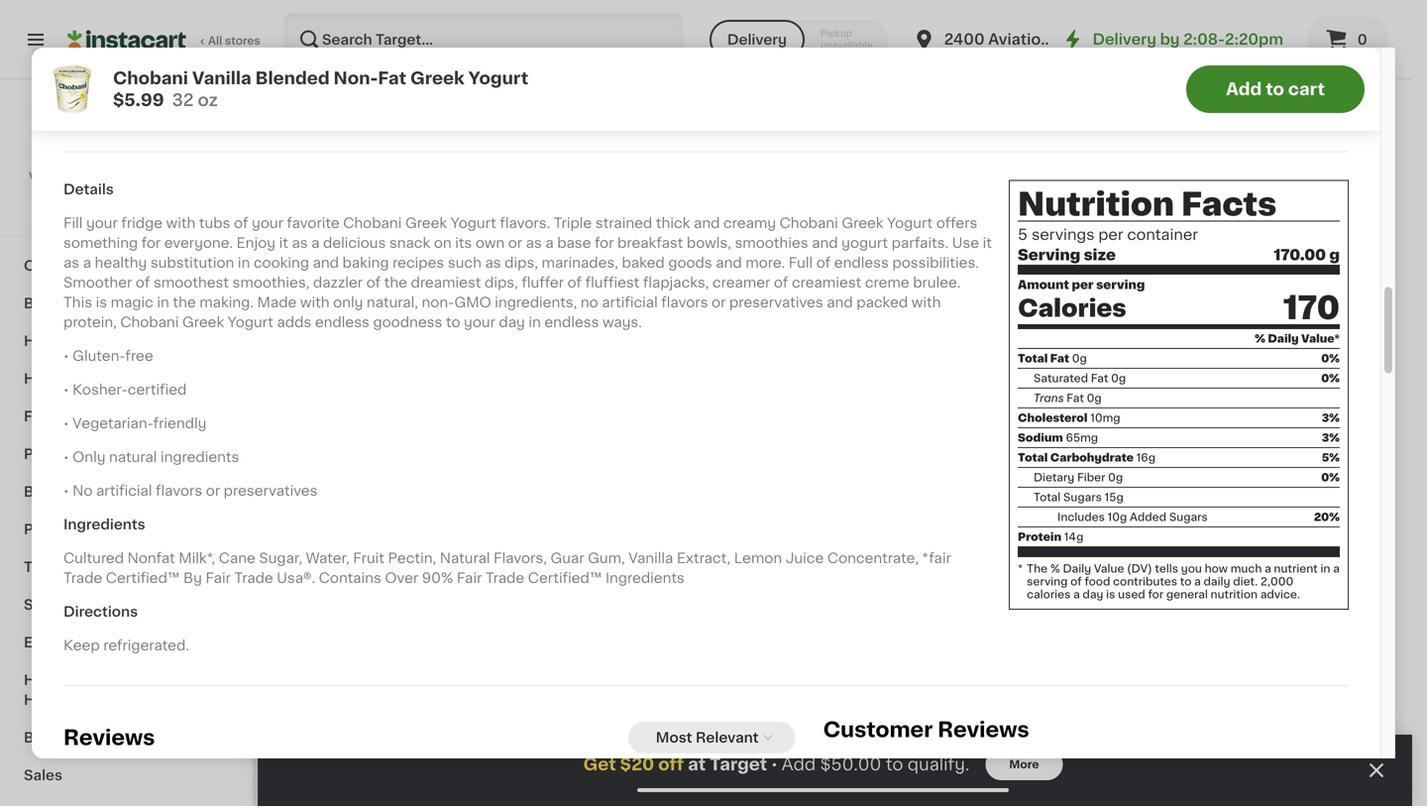 Task type: vqa. For each thing, say whether or not it's contained in the screenshot.
ORGANIC
no



Task type: describe. For each thing, give the bounding box(es) containing it.
target logo image
[[108, 103, 145, 141]]

juice
[[786, 551, 824, 565]]

3% for 10mg
[[1322, 413, 1340, 423]]

• for • kosher-certified
[[63, 383, 69, 397]]

0 vertical spatial cart
[[1289, 81, 1325, 98]]

daily inside * the % daily value (dv) tells you how much a nutrient in a serving of food contributes to a daily diet. 2,000 calories a day is used for general nutrition advice.
[[1063, 563, 1092, 574]]

triple
[[554, 216, 592, 230]]

with down the 'brulee.'
[[912, 295, 941, 309]]

see down graham
[[1070, 678, 1091, 689]]

delivery for delivery
[[728, 33, 787, 47]]

trans fat 0g
[[1034, 393, 1102, 404]]

vegetarian-
[[73, 416, 153, 430]]

chobani down magic
[[120, 315, 179, 329]]

2 certified™ from the left
[[528, 571, 602, 585]]

vanilla for chobani vanilla blended non-fat greek yogurt
[[360, 323, 404, 337]]

is inside "fill your fridge with tubs of your favorite chobani greek yogurt flavors. triple strained thick and creamy chobani greek yogurt offers something for everyone. enjoy it as a delicious snack on its own or as a base for breakfast bowls, smoothies and yogurt parfaits. use it as a healthy substitution in cooking and baking recipes such as dips, marinades, baked goods and more. full of endless possibilities. smoother of smoothest smoothies, dazzler of the dreamiest dips, fluffer of fluffiest flapjacks, creamer of creamiest creme brulee. this is magic in the making. made with only natural, non-gmo ingredients, no artificial flavors or preservatives and packed with protein, chobani greek yogurt adds endless goodness to your day in endless ways."
[[96, 295, 107, 309]]

sporting goods
[[24, 598, 137, 612]]

care
[[75, 372, 109, 386]]

for down strained at the top
[[595, 236, 614, 250]]

with up "adds"
[[300, 295, 330, 309]]

to inside item carousel region
[[1306, 137, 1321, 151]]

blended for chobani vanilla blended non-fat greek yogurt
[[297, 343, 356, 356]]

$ 5 99 for chobani yogurt, greek, nonfat, plain
[[483, 296, 522, 317]]

get
[[583, 756, 616, 773]]

lemon
[[734, 551, 782, 565]]

treatment tracker modal dialog
[[258, 735, 1413, 806]]

dry goods & pasta
[[24, 221, 159, 235]]

parfaits.
[[892, 236, 949, 250]]

get $20 off at target • add $50.00 to qualify.
[[583, 756, 970, 773]]

and down creamiest
[[827, 295, 853, 309]]

(257)
[[1005, 42, 1033, 53]]

(318)
[[1280, 404, 1308, 415]]

magic
[[111, 295, 154, 309]]

0 vertical spatial sugars
[[1064, 492, 1102, 503]]

bowls,
[[687, 236, 732, 250]]

0 vertical spatial serving
[[1097, 279, 1145, 290]]

smoothies
[[735, 236, 809, 250]]

marinades,
[[542, 256, 619, 270]]

• inside get $20 off at target • add $50.00 to qualify.
[[772, 756, 778, 772]]

pets
[[24, 522, 56, 536]]

all for yogurt
[[1182, 61, 1198, 75]]

of down marinades,
[[568, 276, 582, 289]]

1 it from the left
[[279, 236, 288, 250]]

of up enjoy
[[234, 216, 248, 230]]

items for chobani flip low-fat greek yogurt s'mores s'mores
[[1313, 447, 1353, 461]]

5 for chobani yogurt, greek, nonfat, plain
[[491, 296, 504, 317]]

fat,
[[1109, 362, 1135, 376]]

• vegetarian-friendly
[[63, 416, 207, 430]]

certified
[[128, 383, 187, 397]]

party & gift supplies
[[24, 447, 174, 461]]

0 vertical spatial s'mores
[[1302, 362, 1358, 376]]

diet.
[[1234, 576, 1258, 587]]

gift
[[81, 447, 108, 461]]

7
[[1025, 420, 1031, 431]]

2 horizontal spatial endless
[[835, 256, 889, 270]]

protein
[[1018, 532, 1062, 542]]

5 up serving
[[1018, 227, 1028, 242]]

see eligible i button
[[1340, 671, 1428, 697]]

of up creamiest
[[817, 256, 831, 270]]

contributes
[[1113, 576, 1178, 587]]

chobani inside the 'chobani flip low-fat greek yogurt s'mores s'mores'
[[1207, 343, 1266, 356]]

0 vertical spatial %
[[1255, 333, 1266, 344]]

dietary
[[1034, 472, 1075, 483]]

total fat 0g
[[1018, 353, 1087, 364]]

1 certified™ from the left
[[106, 571, 180, 585]]

non- for chobani vanilla blended non-fat greek yogurt $5.99 32 oz
[[334, 70, 378, 87]]

greek inside chobani vanilla blended non-fat greek yogurt $5.99 32 oz
[[410, 70, 465, 87]]

$ inside $ 4 99
[[665, 297, 673, 308]]

concentrate,
[[828, 551, 919, 565]]

delivery by 2:08-2:20pm link
[[1061, 28, 1284, 52]]

10mg
[[1091, 413, 1121, 423]]

• for • only natural ingredients
[[63, 450, 69, 464]]

enjoy
[[237, 236, 276, 250]]

see eligible items button down crackers
[[1053, 671, 1186, 697]]

$ down creamiest
[[847, 297, 854, 308]]

eligible for s'mores see eligible items button
[[1258, 447, 1310, 461]]

daily
[[1204, 576, 1231, 587]]

• no artificial flavors or preservatives
[[63, 484, 318, 498]]

use
[[952, 236, 980, 250]]

delivery for delivery by 2:08-2:20pm
[[1093, 32, 1157, 47]]

$20
[[620, 756, 655, 773]]

household
[[24, 334, 102, 348]]

yogurt,
[[541, 323, 591, 337]]

for right 2
[[1093, 559, 1109, 570]]

a down you
[[1195, 576, 1201, 587]]

1 horizontal spatial daily
[[1268, 333, 1299, 344]]

2:08-
[[1184, 32, 1225, 47]]

0 vertical spatial ingredients
[[63, 518, 145, 531]]

honey maid graham crackers
[[1053, 577, 1174, 610]]

save for yogurt
[[1097, 325, 1123, 336]]

buy any 10, save $2 for flip
[[1213, 325, 1322, 336]]

target link
[[104, 103, 149, 165]]

dr
[[1054, 32, 1073, 47]]

1 fair from the left
[[206, 571, 231, 585]]

2 32 oz button from the left
[[497, 0, 698, 52]]

prepared
[[24, 183, 90, 197]]

product group containing add to cart
[[1207, 120, 1373, 471]]

1 vertical spatial the
[[173, 295, 196, 309]]

milk*,
[[179, 551, 215, 565]]

extract,
[[677, 551, 731, 565]]

goods for canned
[[83, 259, 131, 273]]

instacart logo image
[[67, 28, 186, 52]]

favorite
[[287, 216, 340, 230]]

of down more.
[[774, 276, 789, 289]]

view for breakfast
[[1144, 767, 1179, 781]]

in down enjoy
[[238, 256, 250, 270]]

yogurt inside the 'chobani flip low-fat greek yogurt s'mores s'mores'
[[1252, 362, 1298, 376]]

$ for honey maid 
[[1344, 532, 1352, 542]]

buy any 10, save $2 for yogurt
[[1031, 325, 1140, 336]]

5 for chobani vanilla blended non-fat greek yogurt
[[309, 296, 323, 317]]

tubs
[[199, 216, 230, 230]]

2 horizontal spatial or
[[712, 295, 726, 309]]

170
[[1284, 293, 1340, 324]]

chobani up full
[[780, 216, 839, 230]]

32 oz for 1st 32 oz 'button' from the left
[[280, 39, 310, 49]]

includes
[[1058, 512, 1105, 523]]

see eligible items for banana
[[1045, 447, 1171, 461]]

maid for honey maid graham crackers
[[1103, 577, 1137, 591]]

1 vertical spatial dips,
[[485, 276, 518, 289]]

5 for buy 2 for $8
[[1064, 531, 1078, 551]]

facts
[[1182, 189, 1277, 220]]

chobani inside chobani vanilla blended non-fat greek yogurt $5.99 32 oz
[[113, 70, 188, 87]]

a up '2,000'
[[1265, 563, 1272, 574]]

0 horizontal spatial endless
[[315, 315, 370, 329]]

fruit
[[353, 551, 385, 565]]

value*
[[1302, 333, 1340, 344]]

any for yogurt
[[1056, 325, 1077, 336]]

2 trade from the left
[[234, 571, 273, 585]]

$ for buy 2 for $8
[[1057, 532, 1064, 542]]

0g for total fat 0g
[[1072, 353, 1087, 364]]

directions
[[63, 605, 138, 619]]

chobani vanilla blended non-fat greek yogurt $5.99 32 oz
[[113, 70, 529, 109]]

$ 1 99
[[1029, 296, 1063, 317]]

flavors inside "fill your fridge with tubs of your favorite chobani greek yogurt flavors. triple strained thick and creamy chobani greek yogurt offers something for everyone. enjoy it as a delicious snack on its own or as a base for breakfast bowls, smoothies and yogurt parfaits. use it as a healthy substitution in cooking and baking recipes such as dips, marinades, baked goods and more. full of endless possibilities. smoother of smoothest smoothies, dazzler of the dreamiest dips, fluffer of fluffiest flapjacks, creamer of creamiest creme brulee. this is magic in the making. made with only natural, non-gmo ingredients, no artificial flavors or preservatives and packed with protein, chobani greek yogurt adds endless goodness to your day in endless ways."
[[662, 295, 708, 309]]

contains
[[319, 571, 382, 585]]

$ 5 59 for honey
[[1344, 531, 1382, 551]]

4 x 5.3 oz
[[63, 39, 116, 49]]

of down baking
[[366, 276, 381, 289]]

0 vertical spatial dips,
[[505, 256, 538, 270]]

health
[[24, 372, 71, 386]]

drink,
[[1136, 343, 1177, 356]]

with up everyone.
[[166, 216, 196, 230]]

in down ingredients,
[[529, 315, 541, 329]]

32 inside chobani vanilla blended non-fat greek yogurt $5.99 32 oz
[[172, 92, 194, 109]]

keep refrigerated.
[[63, 638, 189, 652]]

ingredients,
[[495, 295, 577, 309]]

by
[[1161, 32, 1180, 47]]

0 horizontal spatial target
[[104, 148, 149, 162]]

0 horizontal spatial reviews
[[63, 727, 155, 748]]

and up creamer on the top of page
[[716, 256, 742, 270]]

as down flavors.
[[526, 236, 542, 250]]

all for breakfast
[[1182, 767, 1198, 781]]

creamiest
[[792, 276, 862, 289]]

more.
[[746, 256, 785, 270]]

oz inside chobani vanilla blended non-fat greek yogurt $5.99 32 oz
[[198, 92, 218, 109]]

ways.
[[603, 315, 642, 329]]

99 for buy any 10, save $2
[[1047, 297, 1063, 308]]

gluten-
[[73, 349, 125, 363]]

amount
[[1018, 279, 1070, 290]]

$2 for low-
[[1308, 325, 1322, 336]]

1 0% from the top
[[1322, 353, 1340, 364]]

2 horizontal spatial buy
[[1213, 325, 1235, 336]]

chobani inside chobani vanilla blended non-fat greek yogurt
[[297, 323, 356, 337]]

with inside view pricing policy. not affiliated with instacart.
[[81, 187, 105, 198]]

honeymaid recipes image
[[298, 500, 707, 729]]

natural,
[[367, 295, 418, 309]]

greek inside the 'chobani flip low-fat greek yogurt s'mores s'mores'
[[1207, 362, 1249, 376]]

customer
[[823, 719, 933, 740]]

as down own on the left top
[[485, 256, 501, 270]]

party
[[24, 447, 63, 461]]

serving inside * the % daily value (dv) tells you how much a nutrient in a serving of food contributes to a daily diet. 2,000 calories a day is used for general nutrition advice.
[[1027, 576, 1068, 587]]

a left base
[[546, 236, 554, 250]]

add to cart button inside item carousel region
[[1232, 126, 1367, 162]]

1 32 oz button from the left
[[280, 0, 481, 52]]

guarantee
[[153, 207, 210, 218]]

1 horizontal spatial endless
[[545, 315, 599, 329]]

32 oz for second 32 oz 'button'
[[497, 39, 527, 49]]

* the % daily value (dv) tells you how much a nutrient in a serving of food contributes to a daily diet. 2,000 calories a day is used for general nutrition advice.
[[1018, 563, 1340, 600]]

1 horizontal spatial or
[[508, 236, 523, 250]]

3% for 65mg
[[1322, 432, 1340, 443]]

(50+) for yogurt
[[1202, 61, 1240, 75]]

eligible for see eligible items button below crackers
[[1094, 678, 1135, 689]]

used
[[1118, 589, 1146, 600]]

1 horizontal spatial reviews
[[938, 719, 1030, 740]]

see inside button
[[1357, 679, 1379, 690]]

0% for 5%
[[1322, 472, 1340, 483]]

16g
[[1137, 452, 1156, 463]]

electronics
[[24, 635, 105, 649]]

most relevant
[[656, 731, 759, 745]]

eligible for see eligible i button
[[1381, 679, 1422, 690]]

sodium 65mg
[[1018, 432, 1099, 443]]

1 vertical spatial breakfast
[[297, 764, 405, 784]]

per for amount
[[1072, 279, 1094, 290]]

eligible for see eligible items button associated with banana
[[1076, 447, 1128, 461]]

chobani up delicious
[[343, 216, 402, 230]]

& right toys
[[61, 560, 73, 574]]

32 oz for 1st 32 oz 'button' from right
[[714, 39, 744, 49]]

as down favorite at the top
[[292, 236, 308, 250]]

of up magic
[[136, 276, 150, 289]]

low- inside chobani yogurt drink, greek, low-fat, strawberry banana
[[1074, 362, 1109, 376]]

water,
[[306, 551, 350, 565]]

vanilla for chobani vanilla blended non-fat greek yogurt $5.99 32 oz
[[192, 70, 252, 87]]

frozen
[[24, 70, 72, 84]]

canned
[[24, 259, 80, 273]]

0 vertical spatial the
[[384, 276, 407, 289]]

much
[[1231, 563, 1262, 574]]

add inside treatment tracker modal dialog
[[782, 756, 816, 773]]

& inside home improvement & hardware
[[170, 673, 181, 687]]

strained
[[596, 216, 653, 230]]

2400 aviation dr
[[945, 32, 1073, 47]]

a right calories
[[1074, 589, 1080, 600]]

cholesterol 10mg
[[1018, 413, 1121, 423]]

honey for honey maid 
[[1340, 577, 1387, 591]]

0 horizontal spatial artificial
[[96, 484, 152, 498]]

0 vertical spatial add to cart
[[1226, 81, 1325, 98]]

health care link
[[12, 360, 241, 398]]

chobani inside chobani yogurt, greek, nonfat, plain
[[479, 323, 538, 337]]

see eligible items down crackers
[[1070, 678, 1169, 689]]

view inside view pricing policy. not affiliated with instacart.
[[29, 171, 56, 182]]

day inside "fill your fridge with tubs of your favorite chobani greek yogurt flavors. triple strained thick and creamy chobani greek yogurt offers something for everyone. enjoy it as a delicious snack on its own or as a base for breakfast bowls, smoothies and yogurt parfaits. use it as a healthy substitution in cooking and baking recipes such as dips, marinades, baked goods and more. full of endless possibilities. smoother of smoothest smoothies, dazzler of the dreamiest dips, fluffer of fluffiest flapjacks, creamer of creamiest creme brulee. this is magic in the making. made with only natural, non-gmo ingredients, no artificial flavors or preservatives and packed with protein, chobani greek yogurt adds endless goodness to your day in endless ways."
[[499, 315, 525, 329]]

99 for chobani yogurt, greek, nonfat, plain
[[506, 297, 522, 308]]

7 fl oz
[[1025, 420, 1057, 431]]

59 for honey
[[1367, 532, 1382, 542]]

3 32 oz button from the left
[[714, 0, 915, 52]]



Task type: locate. For each thing, give the bounding box(es) containing it.
total for dietary fiber 0g
[[1018, 452, 1048, 463]]

1 vertical spatial is
[[1107, 589, 1116, 600]]

nutrition
[[1018, 189, 1175, 220]]

low- inside the 'chobani flip low-fat greek yogurt s'mores s'mores'
[[1298, 343, 1332, 356]]

dips, up gmo
[[485, 276, 518, 289]]

items for chobani yogurt drink, greek, low-fat, strawberry banana
[[1131, 447, 1171, 461]]

$ 5 99 for chobani vanilla blended non-fat greek yogurt
[[301, 296, 340, 317]]

3 trade from the left
[[486, 571, 525, 585]]

$ down "amount"
[[1029, 297, 1036, 308]]

cart inside item carousel region
[[1324, 137, 1353, 151]]

goods up smoother
[[83, 259, 131, 273]]

$1.79 element
[[1207, 294, 1373, 320]]

1 honey from the left
[[1053, 577, 1099, 591]]

cultured nonfat milk*, cane sugar, water, fruit pectin, natural flavors, guar gum, vanilla extract, lemon juice concentrate, *fair trade certified™ by fair trade usa®. contains over 90% fair trade certified™ ingredients
[[63, 551, 952, 585]]

3 $ 5 99 from the left
[[847, 296, 885, 317]]

non- for chobani vanilla blended non-fat greek yogurt
[[359, 343, 394, 356]]

fair down natural
[[457, 571, 482, 585]]

2 $2 from the left
[[1308, 325, 1322, 336]]

1 horizontal spatial artificial
[[602, 295, 658, 309]]

maid inside honey maid
[[1390, 577, 1425, 591]]

delivery inside button
[[728, 33, 787, 47]]

1 horizontal spatial breakfast
[[297, 764, 405, 784]]

artificial up "ways."
[[602, 295, 658, 309]]

1 all from the top
[[1182, 61, 1198, 75]]

$ for chobani yogurt, greek, nonfat, plain
[[483, 297, 491, 308]]

5 left only
[[309, 296, 323, 317]]

3% up 5%
[[1322, 432, 1340, 443]]

total for saturated fat 0g
[[1018, 353, 1048, 364]]

10, for flip
[[1261, 325, 1276, 336]]

$ left 14g
[[1057, 532, 1064, 542]]

see eligible items button for s'mores
[[1207, 437, 1373, 471]]

your down gmo
[[464, 315, 496, 329]]

1 vertical spatial cart
[[1324, 137, 1353, 151]]

service type group
[[710, 20, 889, 59]]

the
[[384, 276, 407, 289], [173, 295, 196, 309]]

blended
[[255, 70, 330, 87], [297, 343, 356, 356]]

0g for dietary fiber 0g
[[1109, 472, 1123, 483]]

$ 4 99
[[665, 296, 704, 317]]

0g for saturated fat 0g
[[1112, 373, 1126, 384]]

save for flip
[[1279, 325, 1305, 336]]

a up smoother
[[83, 256, 91, 270]]

1 any from the left
[[1056, 325, 1077, 336]]

you
[[1182, 563, 1202, 574]]

0 vertical spatial artificial
[[602, 295, 658, 309]]

chobani inside chobani yogurt drink, greek, low-fat, strawberry banana
[[1025, 343, 1084, 356]]

ingredients up cultured
[[63, 518, 145, 531]]

1 trade from the left
[[63, 571, 102, 585]]

10g
[[1108, 512, 1127, 523]]

2 horizontal spatial 32 oz button
[[714, 0, 915, 52]]

tells
[[1155, 563, 1179, 574]]

& right books
[[72, 731, 83, 745]]

2 10, from the left
[[1261, 325, 1276, 336]]

2 fair from the left
[[457, 571, 482, 585]]

buy any 10, save $2 up flip
[[1213, 325, 1322, 336]]

2 horizontal spatial $ 5 99
[[847, 296, 885, 317]]

0 horizontal spatial 10,
[[1079, 325, 1095, 336]]

1 horizontal spatial $ 5 99
[[483, 296, 522, 317]]

eligible left i
[[1381, 679, 1422, 690]]

1 vertical spatial serving
[[1027, 576, 1068, 587]]

add to cart button down 2:20pm
[[1187, 65, 1365, 113]]

home improvement & hardware
[[24, 673, 181, 707]]

1 vertical spatial sugars
[[1170, 512, 1208, 523]]

see down sodium 65mg on the right bottom
[[1045, 447, 1072, 461]]

view all (50+) for breakfast
[[1144, 767, 1240, 781]]

books
[[24, 731, 68, 745]]

2 honey from the left
[[1340, 577, 1387, 591]]

ingredients inside cultured nonfat milk*, cane sugar, water, fruit pectin, natural flavors, guar gum, vanilla extract, lemon juice concentrate, *fair trade certified™ by fair trade usa®. contains over 90% fair trade certified™ ingredients
[[606, 571, 685, 585]]

yogurt inside chobani yogurt drink, greek, low-fat, strawberry banana
[[1087, 343, 1133, 356]]

*fair
[[923, 551, 952, 565]]

1 horizontal spatial vanilla
[[360, 323, 404, 337]]

calories
[[1018, 297, 1127, 320]]

a right nutrient
[[1334, 563, 1340, 574]]

2 maid from the left
[[1390, 577, 1425, 591]]

4 down flapjacks,
[[673, 296, 687, 317]]

in inside * the % daily value (dv) tells you how much a nutrient in a serving of food contributes to a daily diet. 2,000 calories a day is used for general nutrition advice.
[[1321, 563, 1331, 574]]

baked
[[622, 256, 665, 270]]

$ 5 59 down includes
[[1057, 531, 1095, 551]]

vanilla inside chobani vanilla blended non-fat greek yogurt $5.99 32 oz
[[192, 70, 252, 87]]

non- inside chobani vanilla blended non-fat greek yogurt $5.99 32 oz
[[334, 70, 378, 87]]

1 vertical spatial s'mores
[[1207, 382, 1264, 396]]

$ inside '$ 1 99'
[[1029, 297, 1036, 308]]

deli
[[24, 146, 52, 160]]

and up full
[[812, 236, 838, 250]]

2 32 oz from the left
[[280, 39, 310, 49]]

target inside treatment tracker modal dialog
[[710, 756, 768, 773]]

99 down dazzler in the left top of the page
[[324, 297, 340, 308]]

buy left 2
[[1059, 559, 1081, 570]]

$2 for drink,
[[1126, 325, 1140, 336]]

0 horizontal spatial sugars
[[1064, 492, 1102, 503]]

chobani up saturated
[[1025, 343, 1084, 356]]

save
[[1097, 325, 1123, 336], [1279, 325, 1305, 336]]

saturated fat 0g
[[1034, 373, 1126, 384]]

view inside item carousel region
[[1144, 61, 1179, 75]]

100% satisfaction guarantee button
[[31, 200, 222, 220]]

1 horizontal spatial maid
[[1390, 577, 1425, 591]]

2 3% from the top
[[1322, 432, 1340, 443]]

1 3% from the top
[[1322, 413, 1340, 423]]

0 vertical spatial all
[[1182, 61, 1198, 75]]

servings
[[1032, 227, 1095, 242]]

1 vertical spatial blended
[[297, 343, 356, 356]]

non-
[[422, 295, 455, 309]]

1 horizontal spatial trade
[[234, 571, 273, 585]]

99 inside '$ 1 99'
[[1047, 297, 1063, 308]]

2 all from the top
[[1182, 767, 1198, 781]]

None search field
[[284, 12, 684, 67]]

artificial inside "fill your fridge with tubs of your favorite chobani greek yogurt flavors. triple strained thick and creamy chobani greek yogurt offers something for everyone. enjoy it as a delicious snack on its own or as a base for breakfast bowls, smoothies and yogurt parfaits. use it as a healthy substitution in cooking and baking recipes such as dips, marinades, baked goods and more. full of endless possibilities. smoother of smoothest smoothies, dazzler of the dreamiest dips, fluffer of fluffiest flapjacks, creamer of creamiest creme brulee. this is magic in the making. made with only natural, non-gmo ingredients, no artificial flavors or preservatives and packed with protein, chobani greek yogurt adds endless goodness to your day in endless ways."
[[602, 295, 658, 309]]

0 vertical spatial per
[[1099, 227, 1124, 242]]

0 horizontal spatial your
[[86, 216, 118, 230]]

$ 5 59 up honey maid
[[1344, 531, 1382, 551]]

2 vertical spatial or
[[206, 484, 220, 498]]

1 (50+) from the top
[[1202, 61, 1240, 75]]

greek, inside chobani yogurt, greek, nonfat, plain
[[595, 323, 640, 337]]

size
[[1084, 248, 1116, 262]]

1 vertical spatial total
[[1018, 452, 1048, 463]]

fat inside chobani vanilla blended non-fat greek yogurt
[[394, 343, 416, 356]]

serving up calories
[[1027, 576, 1068, 587]]

0 horizontal spatial or
[[206, 484, 220, 498]]

& left soups
[[134, 259, 146, 273]]

1 horizontal spatial fair
[[457, 571, 482, 585]]

0% for 0%
[[1322, 373, 1340, 384]]

• down household at left
[[63, 349, 69, 363]]

1 horizontal spatial s'mores
[[1302, 362, 1358, 376]]

0 horizontal spatial honey
[[1053, 577, 1099, 591]]

0 horizontal spatial ingredients
[[63, 518, 145, 531]]

a
[[311, 236, 320, 250], [546, 236, 554, 250], [83, 256, 91, 270], [1265, 563, 1272, 574], [1334, 563, 1340, 574], [1195, 576, 1201, 587], [1074, 589, 1080, 600]]

1 buy any 10, save $2 from the left
[[1031, 325, 1140, 336]]

includes 10g added sugars
[[1058, 512, 1208, 523]]

see eligible items button for banana
[[1025, 437, 1191, 471]]

eligible down (318)
[[1258, 447, 1310, 461]]

0g for trans fat 0g
[[1087, 393, 1102, 404]]

0 horizontal spatial 32 oz
[[280, 39, 310, 49]]

buy for 1
[[1031, 325, 1053, 336]]

0 horizontal spatial preservatives
[[224, 484, 318, 498]]

view all (50+) for yogurt
[[1144, 61, 1240, 75]]

improvement
[[70, 673, 166, 687]]

item carousel region
[[297, 49, 1373, 483]]

1 vertical spatial 3%
[[1322, 432, 1340, 443]]

1 vertical spatial low-
[[1074, 362, 1109, 376]]

see eligible items
[[1045, 447, 1171, 461], [1227, 447, 1353, 461], [1070, 678, 1169, 689]]

see eligible items for s'mores
[[1227, 447, 1353, 461]]

cane
[[219, 551, 256, 565]]

&
[[104, 221, 116, 235], [134, 259, 146, 273], [66, 447, 77, 461], [61, 560, 73, 574], [170, 673, 181, 687], [72, 731, 83, 745]]

a down favorite at the top
[[311, 236, 320, 250]]

vanilla right 'gum,'
[[629, 551, 673, 565]]

59 down includes
[[1080, 532, 1095, 542]]

2 vertical spatial goods
[[89, 598, 137, 612]]

2 vertical spatial view
[[1144, 767, 1179, 781]]

1 vertical spatial view all (50+) button
[[1136, 754, 1262, 794]]

• for • gluten-free
[[63, 349, 69, 363]]

& down satisfaction
[[104, 221, 116, 235]]

14g
[[1065, 532, 1084, 542]]

2 it from the left
[[983, 236, 992, 250]]

how
[[1205, 563, 1228, 574]]

most
[[656, 731, 693, 745]]

or down ingredients
[[206, 484, 220, 498]]

0 vertical spatial is
[[96, 295, 107, 309]]

daily up food
[[1063, 563, 1092, 574]]

instacart.
[[108, 187, 162, 198]]

total down dietary
[[1034, 492, 1061, 503]]

0 horizontal spatial vanilla
[[192, 70, 252, 87]]

for down pasta
[[141, 236, 161, 250]]

flavors down ingredients
[[156, 484, 202, 498]]

maid for honey maid 
[[1390, 577, 1425, 591]]

1 horizontal spatial 59
[[1367, 532, 1382, 542]]

gum,
[[588, 551, 625, 565]]

per for servings
[[1099, 227, 1124, 242]]

electronics link
[[12, 624, 241, 661]]

5 for honey maid 
[[1352, 531, 1365, 551]]

1 view all (50+) from the top
[[1144, 61, 1240, 75]]

preservatives inside "fill your fridge with tubs of your favorite chobani greek yogurt flavors. triple strained thick and creamy chobani greek yogurt offers something for everyone. enjoy it as a delicious snack on its own or as a base for breakfast bowls, smoothies and yogurt parfaits. use it as a healthy substitution in cooking and baking recipes such as dips, marinades, baked goods and more. full of endless possibilities. smoother of smoothest smoothies, dazzler of the dreamiest dips, fluffer of fluffiest flapjacks, creamer of creamiest creme brulee. this is magic in the making. made with only natural, non-gmo ingredients, no artificial flavors or preservatives and packed with protein, chobani greek yogurt adds endless goodness to your day in endless ways."
[[730, 295, 824, 309]]

adds
[[277, 315, 312, 329]]

1 $ 5 59 from the left
[[1057, 531, 1095, 551]]

0 horizontal spatial serving
[[1027, 576, 1068, 587]]

honey for honey maid graham crackers
[[1053, 577, 1099, 591]]

0 horizontal spatial 4
[[63, 39, 71, 49]]

as up smoother
[[63, 256, 79, 270]]

view for yogurt
[[1144, 61, 1179, 75]]

in right nutrient
[[1321, 563, 1331, 574]]

4 inside item carousel region
[[673, 296, 687, 317]]

1 vertical spatial add to cart button
[[1232, 126, 1367, 162]]

2 horizontal spatial your
[[464, 315, 496, 329]]

making.
[[200, 295, 254, 309]]

endless down only
[[315, 315, 370, 329]]

over
[[385, 571, 419, 585]]

target
[[104, 148, 149, 162], [710, 756, 768, 773]]

1 horizontal spatial low-
[[1298, 343, 1332, 356]]

baking
[[343, 256, 389, 270]]

goods for dry
[[53, 221, 101, 235]]

(50+) for breakfast
[[1202, 767, 1240, 781]]

fat inside the 'chobani flip low-fat greek yogurt s'mores s'mores'
[[1332, 343, 1354, 356]]

1 $ 5 99 from the left
[[301, 296, 340, 317]]

vanilla
[[192, 70, 252, 87], [360, 323, 404, 337], [629, 551, 673, 565]]

0 horizontal spatial s'mores
[[1207, 382, 1264, 396]]

greek, down no
[[595, 323, 640, 337]]

general
[[1167, 589, 1208, 600]]

1 horizontal spatial target
[[710, 756, 768, 773]]

0 vertical spatial view all (50+) button
[[1136, 49, 1262, 88]]

1 vertical spatial flavors
[[156, 484, 202, 498]]

greek, inside chobani yogurt drink, greek, low-fat, strawberry banana
[[1025, 362, 1071, 376]]

0 horizontal spatial $ 5 59
[[1057, 531, 1095, 551]]

1 horizontal spatial serving
[[1097, 279, 1145, 290]]

no
[[581, 295, 599, 309]]

2 (50+) from the top
[[1202, 767, 1240, 781]]

health care
[[24, 372, 109, 386]]

0 horizontal spatial breakfast
[[24, 296, 93, 310]]

• for • vegetarian-friendly
[[63, 416, 69, 430]]

1 $2 from the left
[[1126, 325, 1140, 336]]

breakfast
[[618, 236, 683, 250]]

1 horizontal spatial buy
[[1059, 559, 1081, 570]]

1 99 from the left
[[324, 297, 340, 308]]

to inside treatment tracker modal dialog
[[886, 756, 904, 773]]

dietary fiber 0g
[[1034, 472, 1123, 483]]

1 vertical spatial goods
[[83, 259, 131, 273]]

sugars up includes
[[1064, 492, 1102, 503]]

view all (50+) button for breakfast
[[1136, 754, 1262, 794]]

protein 14g
[[1018, 532, 1084, 542]]

add to cart button up facts
[[1232, 126, 1367, 162]]

vanilla inside chobani vanilla blended non-fat greek yogurt
[[360, 323, 404, 337]]

1 vertical spatial artificial
[[96, 484, 152, 498]]

see eligible items down (318)
[[1227, 447, 1353, 461]]

0 vertical spatial target
[[104, 148, 149, 162]]

1 10, from the left
[[1079, 325, 1095, 336]]

0 vertical spatial total
[[1018, 353, 1048, 364]]

1 vertical spatial target
[[710, 756, 768, 773]]

• down health care
[[63, 416, 69, 430]]

breakfast link
[[12, 285, 241, 322]]

59 for buy
[[1080, 532, 1095, 542]]

endless down no
[[545, 315, 599, 329]]

buy 2 for $8
[[1059, 559, 1126, 570]]

toys & games
[[24, 560, 127, 574]]

yogurt inside chobani vanilla blended non-fat greek yogurt $5.99 32 oz
[[469, 70, 529, 87]]

& inside 'link'
[[72, 731, 83, 745]]

is down food
[[1107, 589, 1116, 600]]

4 99 from the left
[[870, 297, 885, 308]]

4 inside button
[[63, 39, 71, 49]]

bakery link
[[12, 96, 241, 134]]

or down creamer on the top of page
[[712, 295, 726, 309]]

99 right the 1
[[1047, 297, 1063, 308]]

1 horizontal spatial flavors
[[662, 295, 708, 309]]

maid inside honey maid graham crackers
[[1103, 577, 1137, 591]]

baby link
[[12, 473, 241, 511]]

eligible down 65mg
[[1076, 447, 1128, 461]]

10, for yogurt
[[1079, 325, 1095, 336]]

2 buy any 10, save $2 from the left
[[1213, 325, 1322, 336]]

5 99 from the left
[[1047, 297, 1063, 308]]

is inside * the % daily value (dv) tells you how much a nutrient in a serving of food contributes to a daily diet. 2,000 calories a day is used for general nutrition advice.
[[1107, 589, 1116, 600]]

0 horizontal spatial buy
[[1031, 325, 1053, 336]]

1 horizontal spatial 10,
[[1261, 325, 1276, 336]]

$ 5 99 up nonfat,
[[483, 296, 522, 317]]

1 horizontal spatial %
[[1255, 333, 1266, 344]]

1 vertical spatial vanilla
[[360, 323, 404, 337]]

0 vertical spatial greek,
[[595, 323, 640, 337]]

of inside * the % daily value (dv) tells you how much a nutrient in a serving of food contributes to a daily diet. 2,000 calories a day is used for general nutrition advice.
[[1071, 576, 1082, 587]]

ingredients down 'gum,'
[[606, 571, 685, 585]]

$5.99
[[113, 92, 164, 109]]

2 0% from the top
[[1322, 373, 1340, 384]]

product group
[[297, 120, 463, 413], [479, 120, 645, 394], [661, 120, 827, 413], [843, 120, 1009, 431], [1025, 120, 1191, 471], [1207, 120, 1373, 471], [906, 528, 1186, 701], [1194, 528, 1428, 701]]

daily
[[1268, 333, 1299, 344], [1063, 563, 1092, 574]]

preservatives up sugar,
[[224, 484, 318, 498]]

0 vertical spatial non-
[[334, 70, 378, 87]]

preservatives down creamer on the top of page
[[730, 295, 824, 309]]

any for flip
[[1238, 325, 1259, 336]]

deli link
[[12, 134, 241, 172]]

in right magic
[[157, 295, 169, 309]]

1 maid from the left
[[1103, 577, 1137, 591]]

0 vertical spatial goods
[[53, 221, 101, 235]]

trade down the cane
[[234, 571, 273, 585]]

daily down $1.79 element
[[1268, 333, 1299, 344]]

greek
[[410, 70, 465, 87], [405, 216, 447, 230], [842, 216, 884, 230], [182, 315, 224, 329], [420, 343, 461, 356], [1207, 362, 1249, 376]]

$ for buy any 10, save $2
[[1029, 297, 1036, 308]]

1 horizontal spatial ingredients
[[606, 571, 685, 585]]

day inside * the % daily value (dv) tells you how much a nutrient in a serving of food contributes to a daily diet. 2,000 calories a day is used for general nutrition advice.
[[1083, 589, 1104, 600]]

made
[[257, 295, 297, 309]]

2 save from the left
[[1279, 325, 1305, 336]]

toys & games link
[[12, 548, 241, 586]]

protein,
[[63, 315, 117, 329]]

1 59 from the left
[[1080, 532, 1095, 542]]

product group containing 4
[[661, 120, 827, 413]]

blended inside chobani vanilla blended non-fat greek yogurt
[[297, 343, 356, 356]]

and up dazzler in the left top of the page
[[313, 256, 339, 270]]

see down 4.5 oz
[[1227, 447, 1254, 461]]

1 32 oz from the left
[[714, 39, 744, 49]]

vanilla inside cultured nonfat milk*, cane sugar, water, fruit pectin, natural flavors, guar gum, vanilla extract, lemon juice concentrate, *fair trade certified™ by fair trade usa®. contains over 90% fair trade certified™ ingredients
[[629, 551, 673, 565]]

vanilla down all
[[192, 70, 252, 87]]

low- right flip
[[1298, 343, 1332, 356]]

trade down the flavors,
[[486, 571, 525, 585]]

creme
[[865, 276, 910, 289]]

2 view all (50+) button from the top
[[1136, 754, 1262, 794]]

endless
[[835, 256, 889, 270], [315, 315, 370, 329], [545, 315, 599, 329]]

2 any from the left
[[1238, 325, 1259, 336]]

$ for chobani vanilla blended non-fat greek yogurt
[[301, 297, 309, 308]]

yogurt inside chobani vanilla blended non-fat greek yogurt
[[297, 362, 343, 376]]

chobani left flip
[[1207, 343, 1266, 356]]

4 x 5.3 oz button
[[63, 0, 265, 52]]

see eligible items up fiber
[[1045, 447, 1171, 461]]

honeymaid image
[[724, 528, 759, 564]]

2 horizontal spatial vanilla
[[629, 551, 673, 565]]

cultured
[[63, 551, 124, 565]]

1 horizontal spatial preservatives
[[730, 295, 824, 309]]

total down sodium at bottom right
[[1018, 452, 1048, 463]]

1 horizontal spatial your
[[252, 216, 283, 230]]

2:20pm
[[1225, 32, 1284, 47]]

1 vertical spatial 0%
[[1322, 373, 1340, 384]]

10, down calories in the top right of the page
[[1079, 325, 1095, 336]]

0 horizontal spatial flavors
[[156, 484, 202, 498]]

smoothest
[[154, 276, 229, 289]]

to inside "fill your fridge with tubs of your favorite chobani greek yogurt flavors. triple strained thick and creamy chobani greek yogurt offers something for everyone. enjoy it as a delicious snack on its own or as a base for breakfast bowls, smoothies and yogurt parfaits. use it as a healthy substitution in cooking and baking recipes such as dips, marinades, baked goods and more. full of endless possibilities. smoother of smoothest smoothies, dazzler of the dreamiest dips, fluffer of fluffiest flapjacks, creamer of creamiest creme brulee. this is magic in the making. made with only natural, non-gmo ingredients, no artificial flavors or preservatives and packed with protein, chobani greek yogurt adds endless goodness to your day in endless ways."
[[446, 315, 460, 329]]

all inside item carousel region
[[1182, 61, 1198, 75]]

0 vertical spatial or
[[508, 236, 523, 250]]

canned goods & soups
[[24, 259, 194, 273]]

more
[[1010, 759, 1040, 770]]

buy for 5
[[1059, 559, 1081, 570]]

s'mores up 4.5 oz
[[1207, 382, 1264, 396]]

fridge
[[121, 216, 163, 230]]

and up bowls,
[[694, 216, 720, 230]]

15g
[[1105, 492, 1124, 503]]

vanilla down the natural, at the left of page
[[360, 323, 404, 337]]

its
[[455, 236, 472, 250]]

0 vertical spatial day
[[499, 315, 525, 329]]

0 vertical spatial add to cart button
[[1187, 65, 1365, 113]]

to inside * the % daily value (dv) tells you how much a nutrient in a serving of food contributes to a daily diet. 2,000 calories a day is used for general nutrition advice.
[[1181, 576, 1192, 587]]

fat inside chobani vanilla blended non-fat greek yogurt $5.99 32 oz
[[378, 70, 406, 87]]

99 for chobani vanilla blended non-fat greek yogurt
[[324, 297, 340, 308]]

carbohydrate
[[1051, 452, 1134, 463]]

1 vertical spatial ingredients
[[606, 571, 685, 585]]

3 32 oz from the left
[[497, 39, 527, 49]]

1 save from the left
[[1097, 325, 1123, 336]]

& left gift
[[66, 447, 77, 461]]

3 0% from the top
[[1322, 472, 1340, 483]]

honey inside honey maid graham crackers
[[1053, 577, 1099, 591]]

oz inside button
[[103, 39, 116, 49]]

blended inside chobani vanilla blended non-fat greek yogurt $5.99 32 oz
[[255, 70, 330, 87]]

1 vertical spatial view
[[29, 171, 56, 182]]

2 99 from the left
[[506, 297, 522, 308]]

add to cart inside item carousel region
[[1274, 137, 1353, 151]]

0 vertical spatial 4
[[63, 39, 71, 49]]

view pricing policy. not affiliated with instacart.
[[29, 171, 215, 198]]

creamy
[[724, 216, 776, 230]]

as
[[292, 236, 308, 250], [526, 236, 542, 250], [63, 256, 79, 270], [485, 256, 501, 270]]

is down smoother
[[96, 295, 107, 309]]

1 vertical spatial day
[[1083, 589, 1104, 600]]

of left food
[[1071, 576, 1082, 587]]

3 99 from the left
[[689, 297, 704, 308]]

2 $ 5 59 from the left
[[1344, 531, 1382, 551]]

1 horizontal spatial $ 5 59
[[1344, 531, 1382, 551]]

games
[[76, 560, 127, 574]]

2 view all (50+) from the top
[[1144, 767, 1240, 781]]

buy
[[1031, 325, 1053, 336], [1213, 325, 1235, 336], [1059, 559, 1081, 570]]

0 horizontal spatial it
[[279, 236, 288, 250]]

see left i
[[1357, 679, 1379, 690]]

• left "care"
[[63, 383, 69, 397]]

for down contributes on the right of page
[[1149, 589, 1164, 600]]

such
[[448, 256, 482, 270]]

view all (50+) button for yogurt
[[1136, 49, 1262, 88]]

smoother
[[63, 276, 132, 289]]

chobani vanilla blended non-fat greek yogurt
[[297, 323, 461, 376]]

99 inside $ 4 99
[[689, 297, 704, 308]]

2 $ 5 99 from the left
[[483, 296, 522, 317]]

any
[[1056, 325, 1077, 336], [1238, 325, 1259, 336]]

4.5
[[1207, 420, 1225, 431]]

dips, up fluffer
[[505, 256, 538, 270]]

save up flip
[[1279, 325, 1305, 336]]

0 horizontal spatial $2
[[1126, 325, 1140, 336]]

view all (50+) button inside item carousel region
[[1136, 49, 1262, 88]]

0 vertical spatial 3%
[[1322, 413, 1340, 423]]

to
[[1266, 81, 1285, 98], [1306, 137, 1321, 151], [446, 315, 460, 329], [1181, 576, 1192, 587], [886, 756, 904, 773]]

cholesterol
[[1018, 413, 1088, 423]]

1 view all (50+) button from the top
[[1136, 49, 1262, 88]]

sporting goods link
[[12, 586, 241, 624]]

2 59 from the left
[[1367, 532, 1382, 542]]

2 horizontal spatial trade
[[486, 571, 525, 585]]

view all (50+) inside item carousel region
[[1144, 61, 1240, 75]]

• for • no artificial flavors or preservatives
[[63, 484, 69, 498]]

your up enjoy
[[252, 216, 283, 230]]

it right use
[[983, 236, 992, 250]]

$ down flapjacks,
[[665, 297, 673, 308]]

greek inside chobani vanilla blended non-fat greek yogurt
[[420, 343, 461, 356]]

5 down creme on the right
[[854, 296, 868, 317]]

for inside * the % daily value (dv) tells you how much a nutrient in a serving of food contributes to a daily diet. 2,000 calories a day is used for general nutrition advice.
[[1149, 589, 1164, 600]]

floral
[[24, 409, 63, 423]]

serving down size
[[1097, 279, 1145, 290]]

dry goods & pasta link
[[12, 209, 241, 247]]

books & magazines link
[[12, 719, 241, 756]]

eligible inside button
[[1381, 679, 1422, 690]]

$ up "adds"
[[301, 297, 309, 308]]

blended for chobani vanilla blended non-fat greek yogurt $5.99 32 oz
[[255, 70, 330, 87]]

product group containing 1
[[1025, 120, 1191, 471]]

per up calories in the top right of the page
[[1072, 279, 1094, 290]]

0 horizontal spatial fair
[[206, 571, 231, 585]]

honey inside honey maid
[[1340, 577, 1387, 591]]

1 vertical spatial non-
[[359, 343, 394, 356]]

4
[[63, 39, 71, 49], [673, 296, 687, 317]]

of
[[234, 216, 248, 230], [817, 256, 831, 270], [136, 276, 150, 289], [366, 276, 381, 289], [568, 276, 582, 289], [774, 276, 789, 289], [1071, 576, 1082, 587]]

0 horizontal spatial certified™
[[106, 571, 180, 585]]

$ 5 59 for buy
[[1057, 531, 1095, 551]]

1 horizontal spatial 4
[[673, 296, 687, 317]]

(50+) inside item carousel region
[[1202, 61, 1240, 75]]

goods for sporting
[[89, 598, 137, 612]]

your up something
[[86, 216, 118, 230]]

g
[[1330, 248, 1340, 262]]

sugars right added
[[1170, 512, 1208, 523]]

1
[[1036, 296, 1046, 317]]

0 horizontal spatial buy any 10, save $2
[[1031, 325, 1140, 336]]

1 horizontal spatial greek,
[[1025, 362, 1071, 376]]

2 vertical spatial total
[[1034, 492, 1061, 503]]

0 horizontal spatial the
[[173, 295, 196, 309]]

non- inside chobani vanilla blended non-fat greek yogurt
[[359, 343, 394, 356]]

goods down 100%
[[53, 221, 101, 235]]

% inside * the % daily value (dv) tells you how much a nutrient in a serving of food contributes to a daily diet. 2,000 calories a day is used for general nutrition advice.
[[1051, 563, 1061, 574]]

$2
[[1126, 325, 1140, 336], [1308, 325, 1322, 336]]



